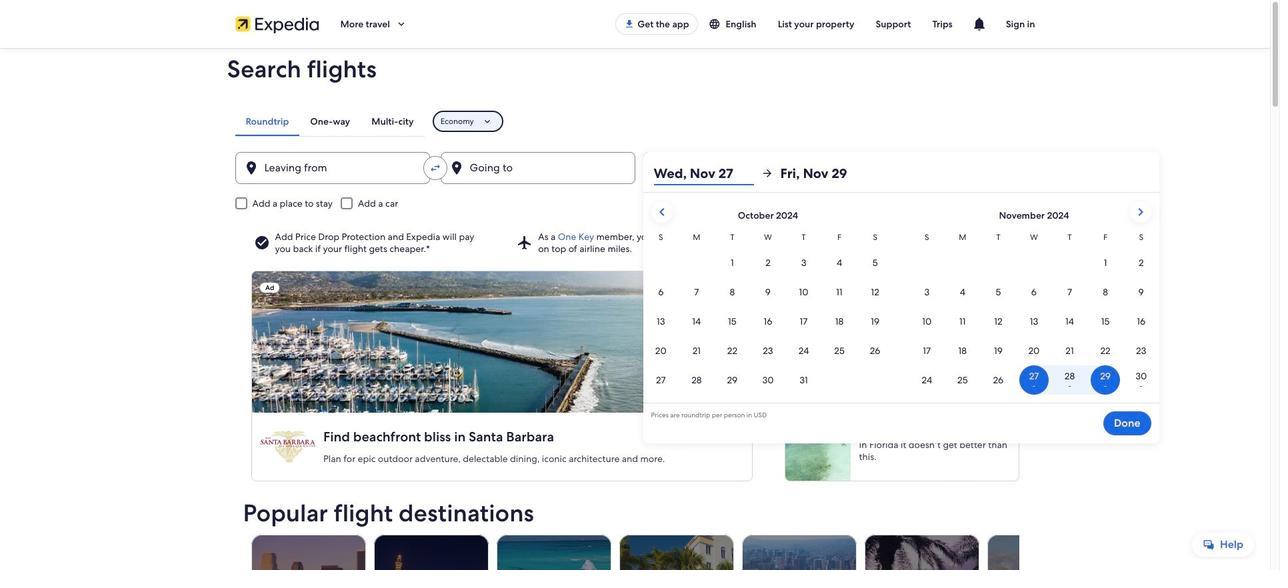 Task type: vqa. For each thing, say whether or not it's contained in the screenshot.
expedia logo at the left top of page
yes



Task type: describe. For each thing, give the bounding box(es) containing it.
swap origin and destination values image
[[429, 162, 441, 174]]

previous month image
[[654, 204, 670, 220]]

expedia logo image
[[235, 15, 319, 33]]

small image
[[709, 18, 726, 30]]

los angeles flights image
[[251, 535, 366, 570]]

popular flight destinations region
[[235, 500, 1102, 570]]

orlando flights image
[[865, 535, 979, 570]]

new york flights image
[[987, 535, 1102, 570]]

honolulu flights image
[[742, 535, 857, 570]]



Task type: locate. For each thing, give the bounding box(es) containing it.
download the app button image
[[624, 19, 635, 29]]

more travel image
[[395, 18, 407, 30]]

communication center icon image
[[972, 16, 988, 32]]

next month image
[[1133, 204, 1149, 220]]

las vegas flights image
[[374, 535, 489, 570]]

cancun flights image
[[497, 535, 611, 570]]

miami flights image
[[619, 535, 734, 570]]

main content
[[0, 48, 1271, 570]]

tab list
[[235, 107, 425, 136]]



